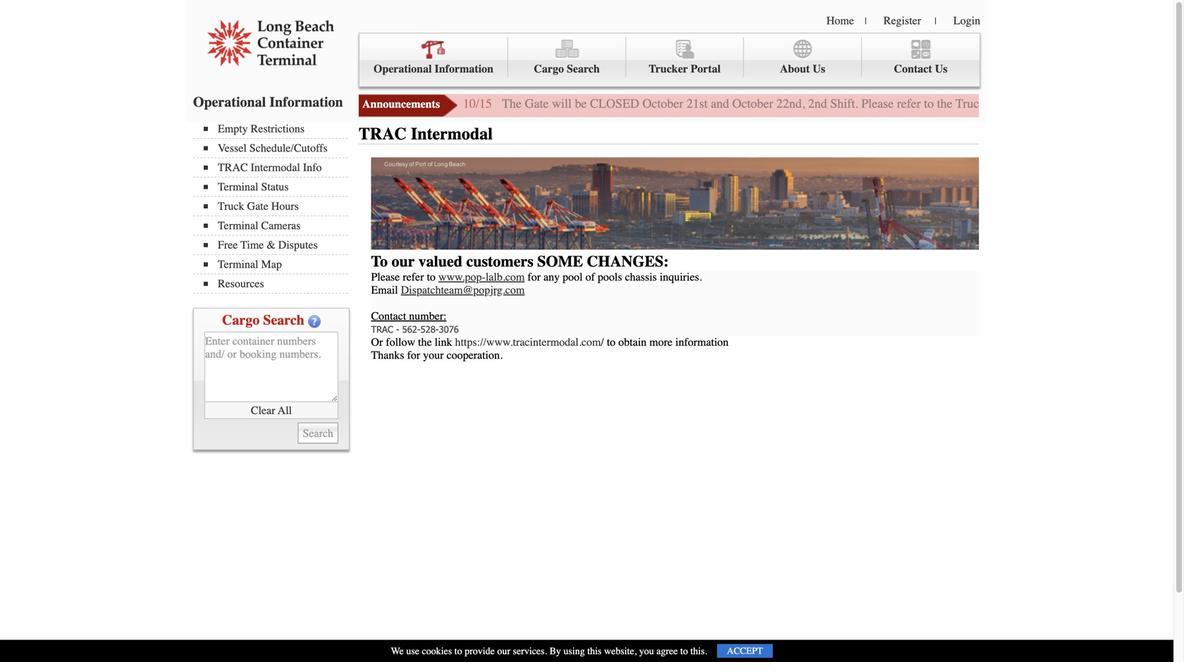 Task type: describe. For each thing, give the bounding box(es) containing it.
10/15 the gate will be closed october 21st and october 22nd, 2nd shift. please refer to the truck gate hours web page for further gate d
[[463, 97, 1185, 111]]

any
[[544, 271, 560, 284]]

services.
[[513, 646, 547, 658]]

time
[[241, 239, 264, 252]]

gate
[[1158, 97, 1179, 111]]

or
[[371, 336, 383, 349]]

the
[[502, 97, 522, 111]]

dispatchteam@popjrg.com
[[401, 284, 525, 297]]

be
[[575, 97, 587, 111]]

cookies
[[422, 646, 452, 658]]

changes:
[[587, 253, 669, 271]]

0 horizontal spatial operational
[[193, 94, 266, 110]]

status
[[261, 181, 289, 194]]

agree
[[657, 646, 678, 658]]

free
[[218, 239, 238, 252]]

restrictions
[[251, 122, 305, 135]]

website,
[[605, 646, 637, 658]]

inquiries.
[[660, 271, 702, 284]]

https://www.tracintermodal.com​
[[455, 336, 601, 349]]

&
[[267, 239, 276, 252]]

trac for trac intermodal
[[359, 124, 407, 144]]

gate inside empty restrictions vessel schedule/cutoffs trac intermodal info terminal status truck gate hours terminal cameras free time & disputes terminal map resources
[[247, 200, 269, 213]]

trac inside empty restrictions vessel schedule/cutoffs trac intermodal info terminal status truck gate hours terminal cameras free time & disputes terminal map resources
[[218, 161, 248, 174]]

home
[[827, 14, 855, 27]]

all
[[278, 404, 292, 417]]

map
[[261, 258, 282, 271]]

register
[[884, 14, 922, 27]]

contact for contact us
[[895, 62, 933, 75]]

3076​
[[439, 324, 459, 335]]

menu bar containing empty restrictions
[[193, 121, 355, 294]]

contact for contact number:
[[371, 310, 406, 323]]

0 horizontal spatial search
[[263, 312, 305, 329]]

trac for trac - 562-528-3076​ or follow the link https://www.tracintermodal.com​ / to obtain more information thanks for your cooperation​.​
[[371, 324, 393, 335]]

528-
[[421, 324, 439, 335]]

clear all
[[251, 404, 292, 417]]

0 vertical spatial truck
[[956, 97, 986, 111]]

using
[[564, 646, 585, 658]]

cooperation​.​
[[447, 349, 503, 362]]

vessel
[[218, 142, 247, 155]]

follow
[[386, 336, 416, 349]]

will
[[552, 97, 572, 111]]

intermodal inside empty restrictions vessel schedule/cutoffs trac intermodal info terminal status truck gate hours terminal cameras free time & disputes terminal map resources
[[251, 161, 300, 174]]

closed
[[590, 97, 640, 111]]

d
[[1182, 97, 1185, 111]]

to left provide
[[455, 646, 462, 658]]

0 horizontal spatial operational information
[[193, 94, 343, 110]]

22nd,
[[777, 97, 806, 111]]

contact us
[[895, 62, 948, 75]]

about us link
[[745, 37, 862, 77]]

shift.
[[831, 97, 859, 111]]

more
[[650, 336, 673, 349]]

1 horizontal spatial gate
[[525, 97, 549, 111]]

empty restrictions vessel schedule/cutoffs trac intermodal info terminal status truck gate hours terminal cameras free time & disputes terminal map resources
[[218, 122, 328, 291]]

accept button
[[718, 645, 773, 659]]

about us
[[780, 62, 826, 75]]

pools
[[598, 271, 623, 284]]

you
[[640, 646, 654, 658]]

free time & disputes link
[[204, 239, 348, 252]]

trucker
[[649, 62, 688, 75]]

cameras
[[261, 219, 301, 232]]

operational inside 'operational information' link
[[374, 62, 432, 75]]

thanks
[[371, 349, 405, 362]]

resources link
[[204, 278, 348, 291]]

home link
[[827, 14, 855, 27]]

truck gate hours link
[[204, 200, 348, 213]]

trac - 562-528-3076​ or follow the link https://www.tracintermodal.com​ / to obtain more information thanks for your cooperation​.​
[[371, 324, 729, 362]]

resources
[[218, 278, 264, 291]]

contact us link
[[862, 37, 980, 77]]

your
[[423, 349, 444, 362]]

/
[[601, 336, 604, 349]]

this.
[[691, 646, 708, 658]]

please inside ​​​​​​​​​​​​​​​​​​​to our valued customers  some changes: please refer to www.pop-lalb.com for any pool of pools chassis inquiries.
[[371, 271, 400, 284]]

announcements
[[363, 98, 440, 111]]

pool
[[563, 271, 583, 284]]

2 terminal from the top
[[218, 219, 259, 232]]

3 terminal from the top
[[218, 258, 259, 271]]

schedule/cutoffs
[[250, 142, 328, 155]]

0 horizontal spatial cargo search
[[222, 312, 305, 329]]

empty
[[218, 122, 248, 135]]

www.pop-lalb.com link
[[439, 271, 525, 284]]

of
[[586, 271, 595, 284]]

dispatchteam@popjrg.com link
[[401, 284, 525, 297]]

accept
[[727, 646, 763, 657]]

link
[[435, 336, 453, 349]]

trucker portal link
[[627, 37, 745, 77]]

2 | from the left
[[935, 16, 937, 27]]

contact number:
[[371, 310, 447, 323]]

email
[[371, 284, 398, 297]]

trac intermodal info link
[[204, 161, 348, 174]]

trucker portal
[[649, 62, 721, 75]]

terminal status link
[[204, 181, 348, 194]]

we use cookies to provide our services. by using this website, you agree to this.
[[391, 646, 708, 658]]

to down contact us
[[925, 97, 935, 111]]

1 vertical spatial cargo
[[222, 312, 260, 329]]



Task type: vqa. For each thing, say whether or not it's contained in the screenshot.
TRAC corresponding to TRAC Intermodal
yes



Task type: locate. For each thing, give the bounding box(es) containing it.
search
[[567, 62, 600, 75], [263, 312, 305, 329]]

for inside ​​​​​​​​​​​​​​​​​​​to our valued customers  some changes: please refer to www.pop-lalb.com for any pool of pools chassis inquiries.
[[528, 271, 541, 284]]

information
[[435, 62, 494, 75], [270, 94, 343, 110]]

1 terminal from the top
[[218, 181, 259, 194]]

0 horizontal spatial |
[[865, 16, 867, 27]]

this
[[588, 646, 602, 658]]

Enter container numbers and/ or booking numbers.  text field
[[205, 332, 339, 403]]

for right page on the right top
[[1102, 97, 1117, 111]]

0 vertical spatial contact
[[895, 62, 933, 75]]

obtain
[[619, 336, 647, 349]]

1 vertical spatial operational
[[193, 94, 266, 110]]

cargo
[[534, 62, 564, 75], [222, 312, 260, 329]]

page
[[1075, 97, 1099, 111]]

information up 10/15
[[435, 62, 494, 75]]

2 horizontal spatial for
[[1102, 97, 1117, 111]]

operational information up 'announcements'
[[374, 62, 494, 75]]

for left any
[[528, 271, 541, 284]]

gate right the
[[525, 97, 549, 111]]

0 vertical spatial operational
[[374, 62, 432, 75]]

chassis
[[625, 271, 657, 284]]

1 horizontal spatial cargo search
[[534, 62, 600, 75]]

our
[[392, 253, 415, 271], [498, 646, 511, 658]]

1 vertical spatial trac
[[218, 161, 248, 174]]

0 horizontal spatial information
[[270, 94, 343, 110]]

1 horizontal spatial truck
[[956, 97, 986, 111]]

information up restrictions
[[270, 94, 343, 110]]

operational information link
[[360, 37, 509, 77]]

operational
[[374, 62, 432, 75], [193, 94, 266, 110]]

to left this.
[[681, 646, 688, 658]]

0 vertical spatial cargo search
[[534, 62, 600, 75]]

1 horizontal spatial information
[[435, 62, 494, 75]]

cargo search
[[534, 62, 600, 75], [222, 312, 305, 329]]

1 horizontal spatial operational information
[[374, 62, 494, 75]]

0 vertical spatial refer
[[898, 97, 922, 111]]

operational up empty
[[193, 94, 266, 110]]

for inside trac - 562-528-3076​ or follow the link https://www.tracintermodal.com​ / to obtain more information thanks for your cooperation​.​
[[407, 349, 421, 362]]

0 vertical spatial trac
[[359, 124, 407, 144]]

for
[[1102, 97, 1117, 111], [528, 271, 541, 284], [407, 349, 421, 362]]

0 horizontal spatial please
[[371, 271, 400, 284]]

1 vertical spatial search
[[263, 312, 305, 329]]

2 vertical spatial terminal
[[218, 258, 259, 271]]

contact
[[895, 62, 933, 75], [371, 310, 406, 323]]

trac inside trac - 562-528-3076​ or follow the link https://www.tracintermodal.com​ / to obtain more information thanks for your cooperation​.​
[[371, 324, 393, 335]]

1 horizontal spatial october
[[733, 97, 774, 111]]

operational information
[[374, 62, 494, 75], [193, 94, 343, 110]]

vessel schedule/cutoffs link
[[204, 142, 348, 155]]

0 vertical spatial menu bar
[[359, 33, 981, 87]]

trac up or
[[371, 324, 393, 335]]

0 vertical spatial hours
[[1016, 97, 1047, 111]]

number:
[[409, 310, 447, 323]]

to inside ​​​​​​​​​​​​​​​​​​​to our valued customers  some changes: please refer to www.pop-lalb.com for any pool of pools chassis inquiries.
[[427, 271, 436, 284]]

about
[[780, 62, 810, 75]]

please right shift.
[[862, 97, 894, 111]]

contact up - on the left
[[371, 310, 406, 323]]

None submit
[[298, 423, 339, 444]]

0 horizontal spatial intermodal
[[251, 161, 300, 174]]

october left 21st
[[643, 97, 684, 111]]

the down 528-
[[418, 336, 432, 349]]

1 vertical spatial the
[[418, 336, 432, 349]]

the down contact us
[[938, 97, 953, 111]]

by
[[550, 646, 561, 658]]

1 | from the left
[[865, 16, 867, 27]]

| right the home link
[[865, 16, 867, 27]]

0 horizontal spatial our
[[392, 253, 415, 271]]

1 vertical spatial information
[[270, 94, 343, 110]]

1 horizontal spatial menu bar
[[359, 33, 981, 87]]

0 horizontal spatial the
[[418, 336, 432, 349]]

0 vertical spatial our
[[392, 253, 415, 271]]

us for contact us
[[936, 62, 948, 75]]

us inside "link"
[[936, 62, 948, 75]]

terminal left status
[[218, 181, 259, 194]]

search down resources link on the left of the page
[[263, 312, 305, 329]]

portal
[[691, 62, 721, 75]]

october right and
[[733, 97, 774, 111]]

gate down status
[[247, 200, 269, 213]]

info
[[303, 161, 322, 174]]

us for about us
[[813, 62, 826, 75]]

0 horizontal spatial hours
[[271, 200, 299, 213]]

1 horizontal spatial us
[[936, 62, 948, 75]]

1 vertical spatial menu bar
[[193, 121, 355, 294]]

0 vertical spatial the
[[938, 97, 953, 111]]

our inside ​​​​​​​​​​​​​​​​​​​to our valued customers  some changes: please refer to www.pop-lalb.com for any pool of pools chassis inquiries.
[[392, 253, 415, 271]]

use
[[407, 646, 420, 658]]

refer
[[898, 97, 922, 111], [403, 271, 424, 284]]

1 horizontal spatial contact
[[895, 62, 933, 75]]

october
[[643, 97, 684, 111], [733, 97, 774, 111]]

1 horizontal spatial please
[[862, 97, 894, 111]]

terminal
[[218, 181, 259, 194], [218, 219, 259, 232], [218, 258, 259, 271]]

2nd
[[809, 97, 828, 111]]

truck
[[956, 97, 986, 111], [218, 200, 244, 213]]

1 horizontal spatial cargo
[[534, 62, 564, 75]]

for left your
[[407, 349, 421, 362]]

1 horizontal spatial operational
[[374, 62, 432, 75]]

2 horizontal spatial gate
[[989, 97, 1013, 111]]

0 vertical spatial cargo
[[534, 62, 564, 75]]

2 october from the left
[[733, 97, 774, 111]]

truck down contact us "link"
[[956, 97, 986, 111]]

customers
[[467, 253, 534, 271]]

please
[[862, 97, 894, 111], [371, 271, 400, 284]]

https://www.tracintermodal.com​ link
[[455, 336, 601, 349]]

us
[[813, 62, 826, 75], [936, 62, 948, 75]]

further
[[1120, 97, 1155, 111]]

0 horizontal spatial menu bar
[[193, 121, 355, 294]]

1 horizontal spatial our
[[498, 646, 511, 658]]

valued
[[419, 253, 463, 271]]

register link
[[884, 14, 922, 27]]

1 vertical spatial our
[[498, 646, 511, 658]]

trac down vessel
[[218, 161, 248, 174]]

1 us from the left
[[813, 62, 826, 75]]

1 horizontal spatial the
[[938, 97, 953, 111]]

operational information inside 'operational information' link
[[374, 62, 494, 75]]

21st
[[687, 97, 708, 111]]

refer inside ​​​​​​​​​​​​​​​​​​​to our valued customers  some changes: please refer to www.pop-lalb.com for any pool of pools chassis inquiries.
[[403, 271, 424, 284]]

intermodal down 10/15
[[411, 124, 493, 144]]

0 horizontal spatial contact
[[371, 310, 406, 323]]

hours up "cameras"
[[271, 200, 299, 213]]

truck inside empty restrictions vessel schedule/cutoffs trac intermodal info terminal status truck gate hours terminal cameras free time & disputes terminal map resources
[[218, 200, 244, 213]]

0 horizontal spatial truck
[[218, 200, 244, 213]]

clear all button
[[205, 403, 339, 420]]

hours left web
[[1016, 97, 1047, 111]]

0 vertical spatial operational information
[[374, 62, 494, 75]]

​​​​​​​​​​​​​​​​​​​to
[[371, 253, 388, 271]]

menu bar
[[359, 33, 981, 87], [193, 121, 355, 294]]

1 horizontal spatial hours
[[1016, 97, 1047, 111]]

operational information up empty restrictions link
[[193, 94, 343, 110]]

1 vertical spatial operational information
[[193, 94, 343, 110]]

information
[[676, 336, 729, 349]]

2 vertical spatial for
[[407, 349, 421, 362]]

truck up free
[[218, 200, 244, 213]]

login link
[[954, 14, 981, 27]]

1 horizontal spatial search
[[567, 62, 600, 75]]

to
[[925, 97, 935, 111], [427, 271, 436, 284], [607, 336, 616, 349], [455, 646, 462, 658], [681, 646, 688, 658]]

the inside trac - 562-528-3076​ or follow the link https://www.tracintermodal.com​ / to obtain more information thanks for your cooperation​.​
[[418, 336, 432, 349]]

1 vertical spatial hours
[[271, 200, 299, 213]]

contact inside contact us "link"
[[895, 62, 933, 75]]

0 vertical spatial information
[[435, 62, 494, 75]]

www.pop-
[[439, 271, 486, 284]]

0 vertical spatial please
[[862, 97, 894, 111]]

1 vertical spatial truck
[[218, 200, 244, 213]]

refer right email
[[403, 271, 424, 284]]

cargo search up the will
[[534, 62, 600, 75]]

our right provide
[[498, 646, 511, 658]]

terminal up resources
[[218, 258, 259, 271]]

refer down contact us
[[898, 97, 922, 111]]

and
[[711, 97, 730, 111]]

0 vertical spatial search
[[567, 62, 600, 75]]

-
[[396, 324, 400, 335]]

trac intermodal
[[359, 124, 493, 144]]

0 horizontal spatial gate
[[247, 200, 269, 213]]

contact down register
[[895, 62, 933, 75]]

1 horizontal spatial intermodal
[[411, 124, 493, 144]]

|
[[865, 16, 867, 27], [935, 16, 937, 27]]

to right /
[[607, 336, 616, 349]]

web
[[1051, 97, 1072, 111]]

we
[[391, 646, 404, 658]]

1 vertical spatial intermodal
[[251, 161, 300, 174]]

to inside trac - 562-528-3076​ or follow the link https://www.tracintermodal.com​ / to obtain more information thanks for your cooperation​.​
[[607, 336, 616, 349]]

2 us from the left
[[936, 62, 948, 75]]

gate left web
[[989, 97, 1013, 111]]

the
[[938, 97, 953, 111], [418, 336, 432, 349]]

1 vertical spatial contact
[[371, 310, 406, 323]]

0 horizontal spatial october
[[643, 97, 684, 111]]

our right ​​​​​​​​​​​​​​​​​​​to on the left top
[[392, 253, 415, 271]]

terminal cameras link
[[204, 219, 348, 232]]

0 horizontal spatial refer
[[403, 271, 424, 284]]

1 october from the left
[[643, 97, 684, 111]]

intermodal up status
[[251, 161, 300, 174]]

0 horizontal spatial us
[[813, 62, 826, 75]]

trac down 'announcements'
[[359, 124, 407, 144]]

1 vertical spatial for
[[528, 271, 541, 284]]

search up 'be' on the left of page
[[567, 62, 600, 75]]

0 vertical spatial terminal
[[218, 181, 259, 194]]

​​​​​​​​​​​​​​​​​​​to our valued customers  some changes: please refer to www.pop-lalb.com for any pool of pools chassis inquiries.
[[371, 253, 702, 284]]

email dispatchteam@popjrg.com
[[371, 284, 525, 297]]

1 horizontal spatial for
[[528, 271, 541, 284]]

1 vertical spatial refer
[[403, 271, 424, 284]]

| left login link
[[935, 16, 937, 27]]

some
[[538, 253, 583, 271]]

0 vertical spatial intermodal
[[411, 124, 493, 144]]

cargo search down resources link on the left of the page
[[222, 312, 305, 329]]

1 horizontal spatial refer
[[898, 97, 922, 111]]

menu bar containing operational information
[[359, 33, 981, 87]]

2 vertical spatial trac
[[371, 324, 393, 335]]

terminal up free
[[218, 219, 259, 232]]

cargo up the will
[[534, 62, 564, 75]]

0 horizontal spatial for
[[407, 349, 421, 362]]

hours inside empty restrictions vessel schedule/cutoffs trac intermodal info terminal status truck gate hours terminal cameras free time & disputes terminal map resources
[[271, 200, 299, 213]]

to left www.pop-
[[427, 271, 436, 284]]

1 vertical spatial cargo search
[[222, 312, 305, 329]]

cargo down resources
[[222, 312, 260, 329]]

0 horizontal spatial cargo
[[222, 312, 260, 329]]

1 horizontal spatial |
[[935, 16, 937, 27]]

1 vertical spatial terminal
[[218, 219, 259, 232]]

1 vertical spatial please
[[371, 271, 400, 284]]

login
[[954, 14, 981, 27]]

empty restrictions link
[[204, 122, 348, 135]]

operational up 'announcements'
[[374, 62, 432, 75]]

0 vertical spatial for
[[1102, 97, 1117, 111]]

please up contact number:
[[371, 271, 400, 284]]

lalb.com
[[486, 271, 525, 284]]



